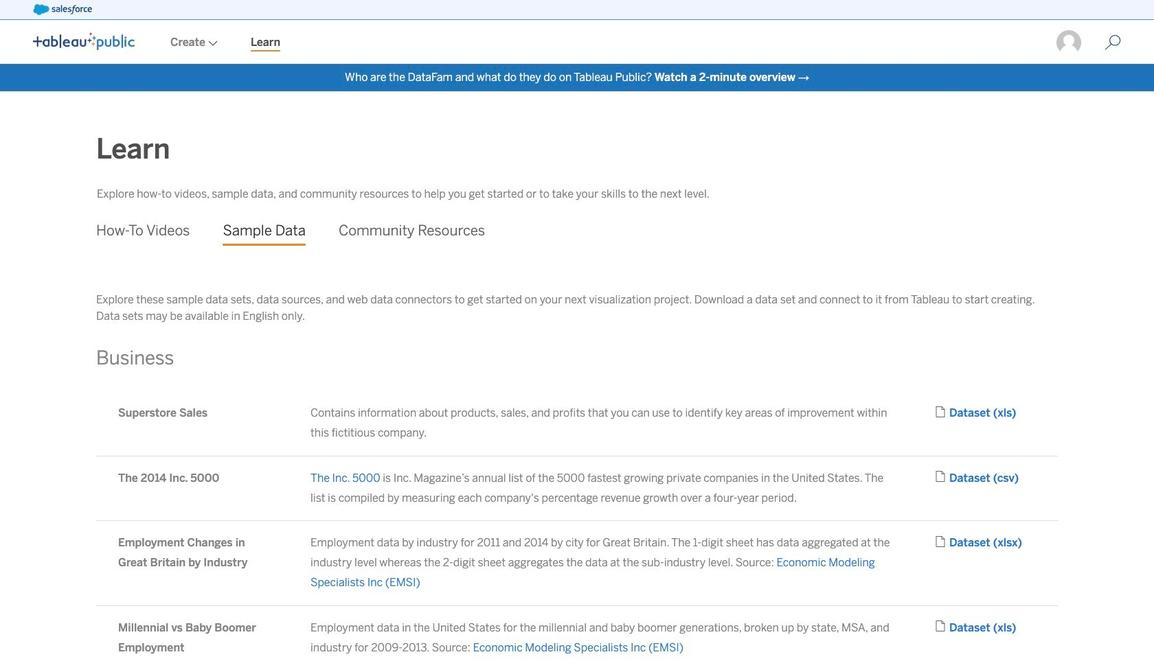Task type: vqa. For each thing, say whether or not it's contained in the screenshot.
Logo
yes



Task type: describe. For each thing, give the bounding box(es) containing it.
christina.overa image
[[1055, 29, 1083, 56]]



Task type: locate. For each thing, give the bounding box(es) containing it.
go to search image
[[1088, 34, 1138, 51]]

logo image
[[33, 32, 135, 50]]

create image
[[205, 41, 218, 46]]

salesforce logo image
[[33, 4, 92, 15]]



